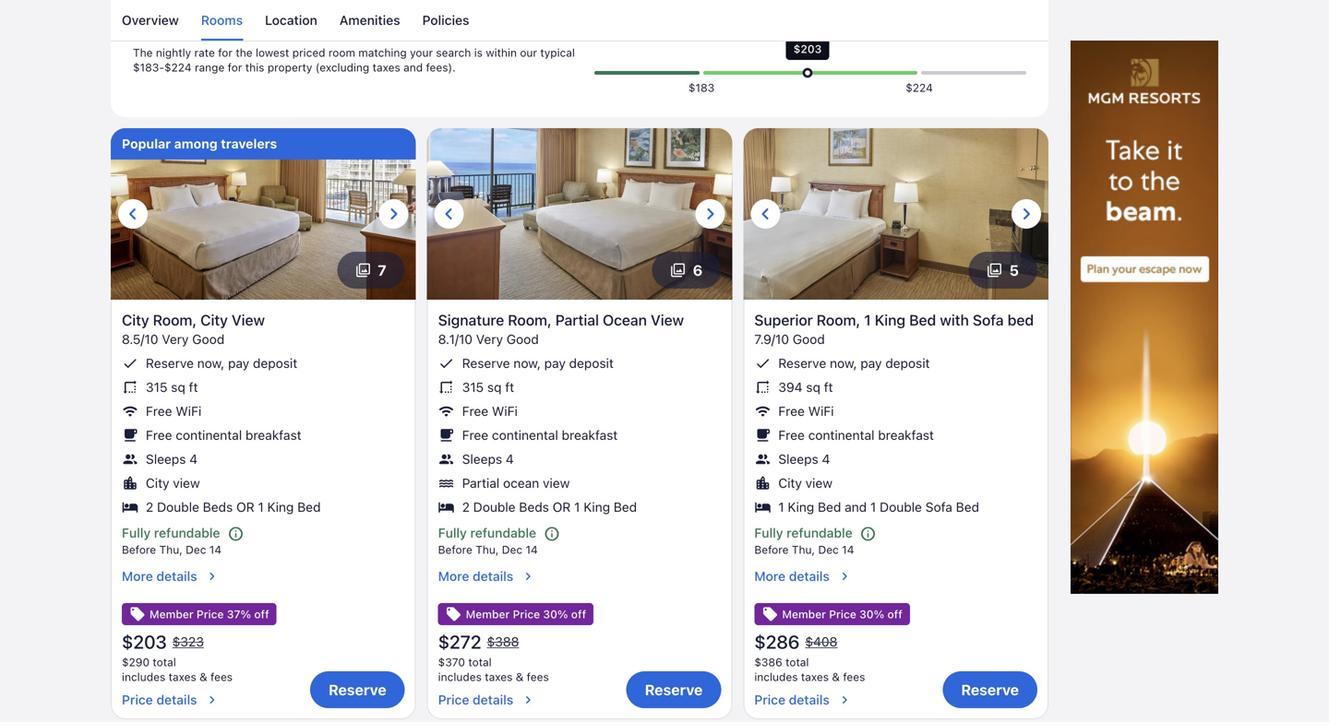 Task type: vqa. For each thing, say whether or not it's contained in the screenshot.
3
no



Task type: locate. For each thing, give the bounding box(es) containing it.
ft down signature room, partial ocean view 8.1/10 very good
[[505, 380, 514, 395]]

1 horizontal spatial includes
[[438, 671, 482, 684]]

thu,
[[159, 544, 183, 557], [476, 544, 499, 557], [792, 544, 815, 557]]

0 horizontal spatial member price 30% off
[[466, 608, 586, 621]]

2 show previous image image from the left
[[438, 203, 460, 225]]

before thu, dec 14 down 1 king bed and 1 double sofa bed
[[754, 544, 854, 557]]

includes down $290
[[122, 671, 165, 684]]

1 more from the left
[[122, 569, 153, 584]]

pay down city room, city view 8.5/10 very good
[[228, 356, 249, 371]]

good inside superior room, 1 king bed with sofa bed 7.9/10 good
[[793, 332, 825, 347]]

for left the
[[218, 46, 233, 59]]

member for $203
[[150, 608, 194, 621]]

view for superior
[[805, 476, 832, 491]]

free wifi for $272
[[462, 404, 518, 419]]

taxes inside $286 $408 $386 total includes taxes & fees
[[801, 671, 829, 684]]

more details up small icon
[[122, 569, 197, 584]]

total right $290
[[153, 656, 176, 669]]

taxes down $323 button
[[169, 671, 196, 684]]

0 horizontal spatial reserve now, pay deposit list item
[[122, 355, 405, 372]]

before down partial ocean view
[[438, 544, 472, 557]]

2 horizontal spatial sq
[[806, 380, 820, 395]]

3 reserve now, pay deposit list item from the left
[[754, 355, 1037, 372]]

typical
[[197, 12, 252, 34], [540, 46, 575, 59]]

1 good from the left
[[192, 332, 224, 347]]

0 horizontal spatial fully refundable
[[122, 525, 220, 541]]

beds
[[203, 500, 233, 515], [519, 500, 549, 515]]

fees inside $272 $388 $370 total includes taxes & fees
[[527, 671, 549, 684]]

includes inside $286 $408 $386 total includes taxes & fees
[[754, 671, 798, 684]]

7
[[378, 261, 386, 279]]

0 horizontal spatial reserve button
[[310, 672, 405, 709]]

& inside $203 $323 $290 total includes taxes & fees
[[199, 671, 207, 684]]

1 30% from the left
[[543, 608, 568, 621]]

1 refundable from the left
[[154, 525, 220, 541]]

$272
[[438, 631, 481, 653]]

typical right 'our'
[[540, 46, 575, 59]]

1 more details button from the left
[[122, 569, 405, 585]]

0 horizontal spatial more
[[122, 569, 153, 584]]

0 vertical spatial typical
[[197, 12, 252, 34]]

3 now, from the left
[[830, 356, 857, 371]]

2 horizontal spatial free continental breakfast
[[778, 428, 934, 443]]

3 before thu, dec 14 from the left
[[754, 544, 854, 557]]

total inside $286 $408 $386 total includes taxes & fees
[[786, 656, 809, 669]]

2 for signature
[[462, 500, 470, 515]]

fully for $286
[[754, 525, 783, 541]]

0 horizontal spatial 315 sq ft list item
[[122, 379, 405, 396]]

very inside city room, city view 8.5/10 very good
[[162, 332, 189, 347]]

2 dec from the left
[[502, 544, 522, 557]]

show next image image up 5
[[1015, 203, 1037, 225]]

small image up $272
[[445, 606, 462, 623]]

0 horizontal spatial refundable
[[154, 525, 220, 541]]

2 continental from the left
[[492, 428, 558, 443]]

1 horizontal spatial $203
[[793, 42, 822, 55]]

view
[[232, 311, 265, 329], [651, 311, 684, 329]]

0 horizontal spatial view
[[173, 476, 200, 491]]

0 horizontal spatial more details button
[[122, 569, 405, 585]]

dec up 'member price 37% off'
[[186, 544, 206, 557]]

0 horizontal spatial 2 double beds or 1 king bed
[[146, 500, 321, 515]]

more details for $272
[[438, 569, 513, 584]]

1 reserve button from the left
[[310, 672, 405, 709]]

&
[[199, 671, 207, 684], [516, 671, 524, 684], [832, 671, 840, 684]]

more
[[122, 569, 153, 584], [438, 569, 469, 584], [754, 569, 786, 584]]

1 very from the left
[[162, 332, 189, 347]]

1 vertical spatial and
[[845, 500, 867, 515]]

1 horizontal spatial pay
[[544, 356, 566, 371]]

1 horizontal spatial 2 double beds or 1 king bed list item
[[438, 499, 721, 516]]

1 horizontal spatial 2
[[462, 500, 470, 515]]

thu, down partial ocean view
[[476, 544, 499, 557]]

price details button down $272 $388 $370 total includes taxes & fees
[[438, 685, 549, 709]]

total for $203
[[153, 656, 176, 669]]

member price 30% off for $272
[[466, 608, 586, 621]]

1 price details button from the left
[[122, 685, 233, 709]]

member price 30% off up $408
[[782, 608, 902, 621]]

before for $272
[[438, 544, 472, 557]]

typical inside the nightly rate for the lowest priced room matching your search is within our typical $183-$224 range for this property (excluding taxes and fees).
[[540, 46, 575, 59]]

2 fully from the left
[[438, 525, 467, 541]]

medium image for $272
[[521, 693, 536, 708]]

or
[[236, 500, 254, 515], [553, 500, 571, 515]]

3 continental from the left
[[808, 428, 875, 443]]

4
[[189, 452, 198, 467], [506, 452, 514, 467], [822, 452, 830, 467]]

1 horizontal spatial &
[[516, 671, 524, 684]]

small image for $286
[[762, 606, 778, 623]]

room, inside superior room, 1 king bed with sofa bed 7.9/10 good
[[817, 311, 860, 329]]

beds for partial
[[519, 500, 549, 515]]

deposit up 394 sq ft list item
[[885, 356, 930, 371]]

1 horizontal spatial is
[[474, 46, 483, 59]]

1 315 sq ft from the left
[[146, 380, 198, 395]]

small image for $272
[[445, 606, 462, 623]]

1 vertical spatial typical
[[540, 46, 575, 59]]

and inside list item
[[845, 500, 867, 515]]

1 horizontal spatial 14
[[526, 544, 538, 557]]

2 horizontal spatial free continental breakfast list item
[[754, 427, 1037, 444]]

30% up $272 $388 $370 total includes taxes & fees
[[543, 608, 568, 621]]

is
[[179, 12, 193, 34], [474, 46, 483, 59]]

total for $286
[[786, 656, 809, 669]]

3 breakfast from the left
[[878, 428, 934, 443]]

price is typical
[[133, 12, 252, 34]]

show next image image up 6
[[699, 203, 721, 225]]

2 & from the left
[[516, 671, 524, 684]]

total inside $203 $323 $290 total includes taxes & fees
[[153, 656, 176, 669]]

good inside city room, city view 8.5/10 very good
[[192, 332, 224, 347]]

1 horizontal spatial sq
[[487, 380, 502, 395]]

1 now, from the left
[[197, 356, 225, 371]]

0 horizontal spatial off
[[254, 608, 269, 621]]

1 city view from the left
[[146, 476, 200, 491]]

reserve now, pay deposit list item
[[122, 355, 405, 372], [438, 355, 721, 372], [754, 355, 1037, 372]]

& inside $272 $388 $370 total includes taxes & fees
[[516, 671, 524, 684]]

refundable
[[154, 525, 220, 541], [470, 525, 536, 541], [787, 525, 853, 541]]

city room, city view | view from room image
[[111, 128, 416, 300]]

3 & from the left
[[832, 671, 840, 684]]

0 horizontal spatial 14
[[209, 544, 222, 557]]

details up 'member price 37% off'
[[156, 569, 197, 584]]

14 up 'member price 37% off'
[[209, 544, 222, 557]]

price details for $272
[[438, 693, 513, 708]]

dec down 1 king bed and 1 double sofa bed
[[818, 544, 839, 557]]

taxes for $203
[[169, 671, 196, 684]]

2 horizontal spatial member
[[782, 608, 826, 621]]

2 wifi from the left
[[492, 404, 518, 419]]

reserve button for $272
[[626, 672, 721, 709]]

3 thu, from the left
[[792, 544, 815, 557]]

1 horizontal spatial small image
[[762, 606, 778, 623]]

price details button down $286 $408 $386 total includes taxes & fees
[[754, 685, 865, 709]]

reserve now, pay deposit up 394 sq ft list item
[[778, 356, 930, 371]]

sofa
[[973, 311, 1004, 329], [926, 500, 952, 515]]

& inside $286 $408 $386 total includes taxes & fees
[[832, 671, 840, 684]]

taxes inside $272 $388 $370 total includes taxes & fees
[[485, 671, 513, 684]]

pay for $286
[[861, 356, 882, 371]]

0 horizontal spatial includes
[[122, 671, 165, 684]]

1 horizontal spatial 4
[[506, 452, 514, 467]]

continental for $272
[[492, 428, 558, 443]]

fully for $272
[[438, 525, 467, 541]]

0 horizontal spatial view
[[232, 311, 265, 329]]

1 or from the left
[[236, 500, 254, 515]]

1 horizontal spatial free continental breakfast
[[462, 428, 618, 443]]

off
[[254, 608, 269, 621], [571, 608, 586, 621], [887, 608, 902, 621]]

315
[[146, 380, 167, 395], [462, 380, 484, 395]]

list containing overview
[[111, 0, 1049, 41]]

1 off from the left
[[254, 608, 269, 621]]

continental for $286
[[808, 428, 875, 443]]

3 deposit from the left
[[885, 356, 930, 371]]

good right 8.5/10
[[192, 332, 224, 347]]

before thu, dec 14 for $272
[[438, 544, 538, 557]]

medium image down $286 $408 $386 total includes taxes & fees
[[837, 693, 852, 708]]

0 horizontal spatial very
[[162, 332, 189, 347]]

0 horizontal spatial 315 sq ft
[[146, 380, 198, 395]]

free wifi list item for $272
[[438, 403, 721, 420]]

1 free continental breakfast from the left
[[146, 428, 301, 443]]

315 sq ft down 8.1/10
[[462, 380, 514, 395]]

breakfast
[[245, 428, 301, 443], [562, 428, 618, 443], [878, 428, 934, 443]]

2 horizontal spatial show previous image image
[[754, 203, 777, 225]]

0 horizontal spatial 2
[[146, 500, 153, 515]]

$203 up $290
[[122, 631, 167, 653]]

2 sleeps 4 from the left
[[462, 452, 514, 467]]

ft down city room, city view 8.5/10 very good
[[189, 380, 198, 395]]

2 horizontal spatial good
[[793, 332, 825, 347]]

0 vertical spatial sofa
[[973, 311, 1004, 329]]

deposit
[[253, 356, 297, 371], [569, 356, 614, 371], [885, 356, 930, 371]]

1 horizontal spatial 30%
[[859, 608, 884, 621]]

sq
[[171, 380, 185, 395], [487, 380, 502, 395], [806, 380, 820, 395]]

& for $203
[[199, 671, 207, 684]]

reserve now, pay deposit list item up 394 sq ft list item
[[754, 355, 1037, 372]]

2 sleeps from the left
[[462, 452, 502, 467]]

sq down signature
[[487, 380, 502, 395]]

1 horizontal spatial off
[[571, 608, 586, 621]]

315 down 8.5/10
[[146, 380, 167, 395]]

3 total from the left
[[786, 656, 809, 669]]

2 member price 30% off from the left
[[782, 608, 902, 621]]

2 before from the left
[[438, 544, 472, 557]]

1 315 from the left
[[146, 380, 167, 395]]

total
[[153, 656, 176, 669], [468, 656, 492, 669], [786, 656, 809, 669]]

very
[[162, 332, 189, 347], [476, 332, 503, 347]]

more details up $286
[[754, 569, 830, 584]]

rate
[[194, 46, 215, 59]]

2 horizontal spatial price details button
[[754, 685, 865, 709]]

rooms link
[[201, 0, 243, 41]]

3 free wifi from the left
[[778, 404, 834, 419]]

and inside the nightly rate for the lowest priced room matching your search is within our typical $183-$224 range for this property (excluding taxes and fees).
[[403, 61, 423, 74]]

the
[[133, 46, 153, 59]]

fully refundable for $286
[[754, 525, 853, 541]]

room, up 8.5/10
[[153, 311, 197, 329]]

1 horizontal spatial fully refundable button
[[438, 525, 568, 543]]

315 sq ft for signature
[[462, 380, 514, 395]]

1 sleeps 4 list item from the left
[[122, 451, 405, 468]]

2 horizontal spatial now,
[[830, 356, 857, 371]]

3 before from the left
[[754, 544, 789, 557]]

includes inside $203 $323 $290 total includes taxes & fees
[[122, 671, 165, 684]]

sq for $286
[[806, 380, 820, 395]]

1 king bed and 1 double sofa bed
[[778, 500, 979, 515]]

reserve now, pay deposit list item down signature room, partial ocean view 8.1/10 very good
[[438, 355, 721, 372]]

theme default image
[[256, 13, 273, 30]]

good right 8.1/10
[[506, 332, 539, 347]]

king
[[875, 311, 906, 329], [267, 500, 294, 515], [584, 500, 610, 515], [788, 500, 814, 515]]

3 view from the left
[[805, 476, 832, 491]]

315 sq ft list item
[[122, 379, 405, 396], [438, 379, 721, 396]]

fully refundable button for $272
[[438, 525, 568, 543]]

price details for $203
[[122, 693, 197, 708]]

& down "$408" button
[[832, 671, 840, 684]]

more details
[[122, 569, 197, 584], [438, 569, 513, 584], [754, 569, 830, 584]]

beds for city
[[203, 500, 233, 515]]

fees inside $203 $323 $290 total includes taxes & fees
[[210, 671, 233, 684]]

fully refundable
[[122, 525, 220, 541], [438, 525, 536, 541], [754, 525, 853, 541]]

0 horizontal spatial sofa
[[926, 500, 952, 515]]

fully
[[122, 525, 151, 541], [438, 525, 467, 541], [754, 525, 783, 541]]

now, down city room, city view 8.5/10 very good
[[197, 356, 225, 371]]

free continental breakfast list item
[[122, 427, 405, 444], [438, 427, 721, 444], [754, 427, 1037, 444]]

2 includes from the left
[[438, 671, 482, 684]]

ft
[[189, 380, 198, 395], [505, 380, 514, 395], [824, 380, 833, 395]]

room, right superior in the top right of the page
[[817, 311, 860, 329]]

king inside superior room, 1 king bed with sofa bed 7.9/10 good
[[875, 311, 906, 329]]

315 sq ft down 8.5/10
[[146, 380, 198, 395]]

fees
[[210, 671, 233, 684], [527, 671, 549, 684], [843, 671, 865, 684]]

2 horizontal spatial view
[[805, 476, 832, 491]]

3 sq from the left
[[806, 380, 820, 395]]

taxes down $388 button
[[485, 671, 513, 684]]

2 horizontal spatial dec
[[818, 544, 839, 557]]

show all 7 images for city room, city view image
[[356, 263, 370, 278]]

0 horizontal spatial 30%
[[543, 608, 568, 621]]

price details
[[122, 693, 197, 708], [438, 693, 513, 708], [754, 693, 830, 708]]

good inside signature room, partial ocean view 8.1/10 very good
[[506, 332, 539, 347]]

2 horizontal spatial &
[[832, 671, 840, 684]]

30% up $286 $408 $386 total includes taxes & fees
[[859, 608, 884, 621]]

315 sq ft list item down city room, city view 8.5/10 very good
[[122, 379, 405, 396]]

wifi for $286
[[808, 404, 834, 419]]

taxes inside $203 $323 $290 total includes taxes & fees
[[169, 671, 196, 684]]

partial ocean view
[[462, 476, 570, 491]]

reserve now, pay deposit for $286
[[778, 356, 930, 371]]

wifi down city room, city view 8.5/10 very good
[[176, 404, 201, 419]]

sleeps 4 list item for $286
[[754, 451, 1037, 468]]

1 horizontal spatial free wifi
[[462, 404, 518, 419]]

double for city
[[157, 500, 199, 515]]

2 2 double beds or 1 king bed from the left
[[462, 500, 637, 515]]

is up nightly
[[179, 12, 193, 34]]

continental
[[176, 428, 242, 443], [492, 428, 558, 443], [808, 428, 875, 443]]

2 room, from the left
[[508, 311, 552, 329]]

2 ft from the left
[[505, 380, 514, 395]]

before thu, dec 14 up medium image
[[438, 544, 538, 557]]

list for signature room, partial ocean view
[[438, 355, 721, 516]]

now,
[[197, 356, 225, 371], [514, 356, 541, 371], [830, 356, 857, 371]]

dec for $286
[[818, 544, 839, 557]]

$203 inside $203 $323 $290 total includes taxes & fees
[[122, 631, 167, 653]]

394 sq ft
[[778, 380, 833, 395]]

fully refundable button
[[122, 525, 251, 543], [438, 525, 568, 543], [754, 525, 884, 543]]

30% for $286
[[859, 608, 884, 621]]

2 fully refundable button from the left
[[438, 525, 568, 543]]

pay down signature room, partial ocean view 8.1/10 very good
[[544, 356, 566, 371]]

total right $370
[[468, 656, 492, 669]]

2
[[146, 500, 153, 515], [462, 500, 470, 515]]

policies link
[[422, 0, 469, 41]]

3 wifi from the left
[[808, 404, 834, 419]]

show next image image for $286
[[1015, 203, 1037, 225]]

0 horizontal spatial fully
[[122, 525, 151, 541]]

$224 inside the nightly rate for the lowest priced room matching your search is within our typical $183-$224 range for this property (excluding taxes and fees).
[[164, 61, 192, 74]]

member up $388
[[466, 608, 510, 621]]

partial
[[555, 311, 599, 329], [462, 476, 500, 491]]

1 member price 30% off from the left
[[466, 608, 586, 621]]

1 beds from the left
[[203, 500, 233, 515]]

very inside signature room, partial ocean view 8.1/10 very good
[[476, 332, 503, 347]]

before
[[122, 544, 156, 557], [438, 544, 472, 557], [754, 544, 789, 557]]

1 horizontal spatial continental
[[492, 428, 558, 443]]

more for $272
[[438, 569, 469, 584]]

2 refundable from the left
[[470, 525, 536, 541]]

1 room, from the left
[[153, 311, 197, 329]]

0 horizontal spatial price details button
[[122, 685, 233, 709]]

1 horizontal spatial free continental breakfast list item
[[438, 427, 721, 444]]

free wifi down 394 sq ft
[[778, 404, 834, 419]]

member up $408
[[782, 608, 826, 621]]

fully refundable down partial ocean view
[[438, 525, 536, 541]]

0 horizontal spatial free continental breakfast list item
[[122, 427, 405, 444]]

14 up medium image
[[526, 544, 538, 557]]

1 2 double beds or 1 king bed from the left
[[146, 500, 321, 515]]

1 horizontal spatial view
[[651, 311, 684, 329]]

fully refundable button up medium image
[[438, 525, 568, 543]]

includes inside $272 $388 $370 total includes taxes & fees
[[438, 671, 482, 684]]

total inside $272 $388 $370 total includes taxes & fees
[[468, 656, 492, 669]]

city view list item
[[122, 475, 405, 492], [754, 475, 1037, 492]]

2 for city
[[146, 500, 153, 515]]

before up $286
[[754, 544, 789, 557]]

1 horizontal spatial now,
[[514, 356, 541, 371]]

2 fully refundable from the left
[[438, 525, 536, 541]]

0 horizontal spatial small image
[[445, 606, 462, 623]]

1 horizontal spatial member
[[466, 608, 510, 621]]

2 double beds or 1 king bed list item
[[122, 499, 405, 516], [438, 499, 721, 516]]

1 horizontal spatial view
[[543, 476, 570, 491]]

reserve button
[[310, 672, 405, 709], [626, 672, 721, 709], [943, 672, 1037, 709]]

1 horizontal spatial and
[[845, 500, 867, 515]]

city
[[122, 311, 149, 329], [200, 311, 228, 329], [146, 476, 169, 491], [778, 476, 802, 491]]

sq right 394
[[806, 380, 820, 395]]

0 horizontal spatial double
[[157, 500, 199, 515]]

3 free continental breakfast from the left
[[778, 428, 934, 443]]

medium image
[[205, 570, 219, 584], [837, 570, 852, 584], [204, 693, 219, 708], [521, 693, 536, 708], [837, 693, 852, 708]]

reserve now, pay deposit down signature room, partial ocean view 8.1/10 very good
[[462, 356, 614, 371]]

sleeps 4 list item
[[122, 451, 405, 468], [438, 451, 721, 468], [754, 451, 1037, 468]]

price details button for $272
[[438, 685, 549, 709]]

more details for $286
[[754, 569, 830, 584]]

1 horizontal spatial breakfast
[[562, 428, 618, 443]]

2 horizontal spatial refundable
[[787, 525, 853, 541]]

1 horizontal spatial fees
[[527, 671, 549, 684]]

refundable for $286
[[787, 525, 853, 541]]

show next image image up 7
[[383, 203, 405, 225]]

2 horizontal spatial more details button
[[754, 569, 1037, 585]]

1 horizontal spatial sleeps
[[462, 452, 502, 467]]

2 horizontal spatial more details
[[754, 569, 830, 584]]

1 for superior room, 1 king bed with sofa bed
[[870, 500, 876, 515]]

2 off from the left
[[571, 608, 586, 621]]

1 ft from the left
[[189, 380, 198, 395]]

1 horizontal spatial ft
[[505, 380, 514, 395]]

medium image for $286
[[837, 693, 852, 708]]

2 315 from the left
[[462, 380, 484, 395]]

more up $286
[[754, 569, 786, 584]]

2 fees from the left
[[527, 671, 549, 684]]

1 horizontal spatial sleeps 4
[[462, 452, 514, 467]]

superior room, 1 king bed with sofa bed 7.9/10 good
[[754, 311, 1034, 347]]

fully refundable button down 1 king bed and 1 double sofa bed
[[754, 525, 884, 543]]

member for $272
[[466, 608, 510, 621]]

2 reserve now, pay deposit list item from the left
[[438, 355, 721, 372]]

includes down $370
[[438, 671, 482, 684]]

2 30% from the left
[[859, 608, 884, 621]]

1 horizontal spatial dec
[[502, 544, 522, 557]]

matching
[[358, 46, 407, 59]]

medium image up 'member price 37% off'
[[205, 570, 219, 584]]

0 horizontal spatial $224
[[164, 61, 192, 74]]

show next image image
[[383, 203, 405, 225], [699, 203, 721, 225], [1015, 203, 1037, 225]]

deposit down signature room, partial ocean view 8.1/10 very good
[[569, 356, 614, 371]]

0 horizontal spatial fully refundable button
[[122, 525, 251, 543]]

1 horizontal spatial 315
[[462, 380, 484, 395]]

list
[[111, 0, 1049, 41], [122, 355, 405, 516], [438, 355, 721, 516], [754, 355, 1037, 516]]

1 horizontal spatial beds
[[519, 500, 549, 515]]

good down superior in the top right of the page
[[793, 332, 825, 347]]

2 315 sq ft from the left
[[462, 380, 514, 395]]

$203 up xsmall 'icon'
[[793, 42, 822, 55]]

reserve
[[146, 356, 194, 371], [462, 356, 510, 371], [778, 356, 826, 371], [329, 682, 386, 699], [645, 682, 703, 699], [961, 682, 1019, 699]]

now, down signature room, partial ocean view 8.1/10 very good
[[514, 356, 541, 371]]

1 includes from the left
[[122, 671, 165, 684]]

2 horizontal spatial free wifi
[[778, 404, 834, 419]]

before thu, dec 14
[[122, 544, 222, 557], [438, 544, 538, 557], [754, 544, 854, 557]]

location
[[265, 12, 317, 28]]

2 sq from the left
[[487, 380, 502, 395]]

1 horizontal spatial refundable
[[470, 525, 536, 541]]

your
[[410, 46, 433, 59]]

thu, for $286
[[792, 544, 815, 557]]

taxes down "$408" button
[[801, 671, 829, 684]]

0 horizontal spatial city view
[[146, 476, 200, 491]]

1 horizontal spatial more details
[[438, 569, 513, 584]]

partial inside signature room, partial ocean view 8.1/10 very good
[[555, 311, 599, 329]]

amenities link
[[339, 0, 400, 41]]

show previous image image
[[122, 203, 144, 225], [438, 203, 460, 225], [754, 203, 777, 225]]

2 horizontal spatial reserve button
[[943, 672, 1037, 709]]

14 down 1 king bed and 1 double sofa bed
[[842, 544, 854, 557]]

2 city view list item from the left
[[754, 475, 1037, 492]]

sleeps 4 for $286
[[778, 452, 830, 467]]

dec up medium image
[[502, 544, 522, 557]]

394 sq ft list item
[[754, 379, 1037, 396]]

3 includes from the left
[[754, 671, 798, 684]]

pay
[[228, 356, 249, 371], [544, 356, 566, 371], [861, 356, 882, 371]]

room, right signature
[[508, 311, 552, 329]]

2 4 from the left
[[506, 452, 514, 467]]

3 4 from the left
[[822, 452, 830, 467]]

1 vertical spatial partial
[[462, 476, 500, 491]]

2 horizontal spatial sleeps 4
[[778, 452, 830, 467]]

fully refundable down 1 king bed and 1 double sofa bed
[[754, 525, 853, 541]]

signature room, partial ocean view 8.1/10 very good
[[438, 311, 684, 347]]

3 sleeps 4 from the left
[[778, 452, 830, 467]]

1 2 from the left
[[146, 500, 153, 515]]

14
[[209, 544, 222, 557], [526, 544, 538, 557], [842, 544, 854, 557]]

show next image image for $272
[[699, 203, 721, 225]]

refundable up 'member price 37% off'
[[154, 525, 220, 541]]

pay up 394 sq ft list item
[[861, 356, 882, 371]]

0 horizontal spatial free continental breakfast
[[146, 428, 301, 443]]

2 show next image image from the left
[[699, 203, 721, 225]]

3 more from the left
[[754, 569, 786, 584]]

more details button for $286
[[754, 569, 1037, 585]]

0 horizontal spatial sleeps
[[146, 452, 186, 467]]

1 sq from the left
[[171, 380, 185, 395]]

is left within
[[474, 46, 483, 59]]

3 dec from the left
[[818, 544, 839, 557]]

2 double from the left
[[473, 500, 516, 515]]

1 reserve now, pay deposit list item from the left
[[122, 355, 405, 372]]

typical up the
[[197, 12, 252, 34]]

sofa inside superior room, 1 king bed with sofa bed 7.9/10 good
[[973, 311, 1004, 329]]

$203 $323 $290 total includes taxes & fees
[[122, 631, 233, 684]]

1 horizontal spatial deposit
[[569, 356, 614, 371]]

price
[[133, 12, 175, 34], [197, 608, 224, 621], [513, 608, 540, 621], [829, 608, 856, 621], [122, 693, 153, 708], [438, 693, 469, 708], [754, 693, 786, 708]]

member up $323
[[150, 608, 194, 621]]

0 horizontal spatial fees
[[210, 671, 233, 684]]

price details button for $203
[[122, 685, 233, 709]]

free wifi up partial ocean view
[[462, 404, 518, 419]]

1 for city room, city view
[[258, 500, 264, 515]]

0 horizontal spatial &
[[199, 671, 207, 684]]

0 horizontal spatial show previous image image
[[122, 203, 144, 225]]

small image
[[445, 606, 462, 623], [762, 606, 778, 623]]

1 city view list item from the left
[[122, 475, 405, 492]]

off for $203
[[254, 608, 269, 621]]

3 sleeps from the left
[[778, 452, 818, 467]]

within
[[486, 46, 517, 59]]

0 horizontal spatial 4
[[189, 452, 198, 467]]

now, for $286
[[830, 356, 857, 371]]

member price 37% off
[[150, 608, 269, 621]]

2 small image from the left
[[762, 606, 778, 623]]

view inside city room, city view 8.5/10 very good
[[232, 311, 265, 329]]

free wifi list item
[[122, 403, 405, 420], [438, 403, 721, 420], [754, 403, 1037, 420]]

total down $286
[[786, 656, 809, 669]]

0 horizontal spatial more details
[[122, 569, 197, 584]]

1 pay from the left
[[228, 356, 249, 371]]

1 315 sq ft list item from the left
[[122, 379, 405, 396]]

refundable up medium image
[[470, 525, 536, 541]]

reserve now, pay deposit down city room, city view 8.5/10 very good
[[146, 356, 297, 371]]

signature
[[438, 311, 504, 329]]

fully refundable for $272
[[438, 525, 536, 541]]

1 horizontal spatial sleeps 4 list item
[[438, 451, 721, 468]]

2 horizontal spatial show next image image
[[1015, 203, 1037, 225]]

315 for city
[[146, 380, 167, 395]]

0 horizontal spatial is
[[179, 12, 193, 34]]

2 before thu, dec 14 from the left
[[438, 544, 538, 557]]

reserve now, pay deposit list item down city room, city view 8.5/10 very good
[[122, 355, 405, 372]]

2 free continental breakfast from the left
[[462, 428, 618, 443]]

2 horizontal spatial thu,
[[792, 544, 815, 557]]

315 sq ft list item for ocean
[[438, 379, 721, 396]]

price details down $290
[[122, 693, 197, 708]]

2 very from the left
[[476, 332, 503, 347]]

dec
[[186, 544, 206, 557], [502, 544, 522, 557], [818, 544, 839, 557]]

2 member from the left
[[466, 608, 510, 621]]

0 horizontal spatial dec
[[186, 544, 206, 557]]

show all 5 images for superior room, 1 king bed with sofa bed image
[[987, 263, 1002, 278]]

$183
[[688, 81, 715, 94]]

taxes
[[373, 61, 400, 74], [169, 671, 196, 684], [485, 671, 513, 684], [801, 671, 829, 684]]

2 free wifi list item from the left
[[438, 403, 721, 420]]

fees inside $286 $408 $386 total includes taxes & fees
[[843, 671, 865, 684]]

room,
[[153, 311, 197, 329], [508, 311, 552, 329], [817, 311, 860, 329]]

14 for $272
[[526, 544, 538, 557]]

ocean
[[503, 476, 539, 491]]

amenities
[[339, 12, 400, 28]]

small image up $286
[[762, 606, 778, 623]]

& down $323 button
[[199, 671, 207, 684]]

ft right 394
[[824, 380, 833, 395]]

1 view from the left
[[173, 476, 200, 491]]

breakfast for $286
[[878, 428, 934, 443]]

1 horizontal spatial partial
[[555, 311, 599, 329]]

fully refundable button up 'member price 37% off'
[[122, 525, 251, 543]]

more up small icon
[[122, 569, 153, 584]]

sofa inside list item
[[926, 500, 952, 515]]

room, inside signature room, partial ocean view 8.1/10 very good
[[508, 311, 552, 329]]

1 reserve now, pay deposit from the left
[[146, 356, 297, 371]]

2 or from the left
[[553, 500, 571, 515]]

1 vertical spatial for
[[228, 61, 242, 74]]

details
[[156, 569, 197, 584], [473, 569, 513, 584], [789, 569, 830, 584], [156, 693, 197, 708], [473, 693, 513, 708], [789, 693, 830, 708]]

superior room, 1 king bed with sofa bed | in-room safe, desk, laptop workspace, blackout drapes image
[[743, 128, 1049, 300]]

now, up 394 sq ft
[[830, 356, 857, 371]]

free wifi down 8.5/10
[[146, 404, 201, 419]]

$272 $388 $370 total includes taxes & fees
[[438, 631, 549, 684]]

before thu, dec 14 up small icon
[[122, 544, 222, 557]]

3 fully refundable button from the left
[[754, 525, 884, 543]]

8.1/10
[[438, 332, 473, 347]]

sq down city room, city view 8.5/10 very good
[[171, 380, 185, 395]]

315 sq ft list item for view
[[122, 379, 405, 396]]

2 sleeps 4 list item from the left
[[438, 451, 721, 468]]

bed inside superior room, 1 king bed with sofa bed 7.9/10 good
[[909, 311, 936, 329]]

bed
[[909, 311, 936, 329], [297, 500, 321, 515], [614, 500, 637, 515], [818, 500, 841, 515], [956, 500, 979, 515]]

0 horizontal spatial partial
[[462, 476, 500, 491]]

3 show next image image from the left
[[1015, 203, 1037, 225]]

refundable for $272
[[470, 525, 536, 541]]

2 horizontal spatial breakfast
[[878, 428, 934, 443]]

member price 30% off for $286
[[782, 608, 902, 621]]

315 sq ft list item down signature room, partial ocean view 8.1/10 very good
[[438, 379, 721, 396]]

property
[[268, 61, 312, 74]]

2 2 double beds or 1 king bed list item from the left
[[438, 499, 721, 516]]

reserve now, pay deposit for $272
[[462, 356, 614, 371]]



Task type: describe. For each thing, give the bounding box(es) containing it.
details left medium image
[[473, 569, 513, 584]]

city room, city view 8.5/10 very good
[[122, 311, 265, 347]]

overview link
[[122, 0, 179, 41]]

3 double from the left
[[880, 500, 922, 515]]

price left the 37%
[[197, 608, 224, 621]]

details down $286 $408 $386 total includes taxes & fees
[[789, 693, 830, 708]]

7 button
[[337, 252, 405, 289]]

$286 $408 $386 total includes taxes & fees
[[754, 631, 865, 684]]

taxes for $286
[[801, 671, 829, 684]]

total for $272
[[468, 656, 492, 669]]

$408 button
[[803, 634, 839, 651]]

1 wifi from the left
[[176, 404, 201, 419]]

fees).
[[426, 61, 456, 74]]

sq for $272
[[487, 380, 502, 395]]

more details button for $272
[[438, 569, 721, 585]]

5 button
[[969, 252, 1037, 289]]

1 before from the left
[[122, 544, 156, 557]]

394
[[778, 380, 803, 395]]

city view for city
[[146, 476, 200, 491]]

the
[[236, 46, 253, 59]]

ft for $272
[[505, 380, 514, 395]]

sleeps for $286
[[778, 452, 818, 467]]

$290
[[122, 656, 150, 669]]

1 fully from the left
[[122, 525, 151, 541]]

1 continental from the left
[[176, 428, 242, 443]]

$203 for $203 $323 $290 total includes taxes & fees
[[122, 631, 167, 653]]

2 double beds or 1 king bed for partial
[[462, 500, 637, 515]]

free continental breakfast list item for $272
[[438, 427, 721, 444]]

details up $408
[[789, 569, 830, 584]]

1 free wifi list item from the left
[[122, 403, 405, 420]]

30% for $272
[[543, 608, 568, 621]]

free continental breakfast list item for $286
[[754, 427, 1037, 444]]

reserve now, pay deposit list item for $286
[[754, 355, 1037, 372]]

4 for $272
[[506, 452, 514, 467]]

price up the
[[133, 12, 175, 34]]

free wifi for $286
[[778, 404, 834, 419]]

room, inside city room, city view 8.5/10 very good
[[153, 311, 197, 329]]

1 fully refundable button from the left
[[122, 525, 251, 543]]

7.9/10
[[754, 332, 789, 347]]

1 inside superior room, 1 king bed with sofa bed 7.9/10 good
[[864, 311, 871, 329]]

before for $286
[[754, 544, 789, 557]]

0 horizontal spatial typical
[[197, 12, 252, 34]]

1 free continental breakfast list item from the left
[[122, 427, 405, 444]]

nightly
[[156, 46, 191, 59]]

0 vertical spatial for
[[218, 46, 233, 59]]

wifi for $272
[[492, 404, 518, 419]]

$408
[[805, 635, 838, 650]]

includes for $272
[[438, 671, 482, 684]]

1 show previous image image from the left
[[122, 203, 144, 225]]

in-room safe, desk, laptop workspace, blackout drapes image
[[427, 128, 732, 300]]

1 thu, from the left
[[159, 544, 183, 557]]

6
[[693, 261, 703, 279]]

6 button
[[652, 252, 721, 289]]

priced
[[292, 46, 325, 59]]

reserve now, pay deposit list item for $272
[[438, 355, 721, 372]]

reserve button for $286
[[943, 672, 1037, 709]]

pay for $272
[[544, 356, 566, 371]]

price up $408
[[829, 608, 856, 621]]

315 for signature
[[462, 380, 484, 395]]

free wifi list item for $286
[[754, 403, 1037, 420]]

2 double beds or 1 king bed list item for view
[[122, 499, 405, 516]]

more for $286
[[754, 569, 786, 584]]

$370
[[438, 656, 465, 669]]

price down $386
[[754, 693, 786, 708]]

view inside list item
[[543, 476, 570, 491]]

1 fully refundable from the left
[[122, 525, 220, 541]]

fully refundable button for $286
[[754, 525, 884, 543]]

$203 for $203
[[793, 42, 822, 55]]

with
[[940, 311, 969, 329]]

popular among travelers
[[122, 136, 277, 151]]

price down $370
[[438, 693, 469, 708]]

small image
[[129, 606, 146, 623]]

sofa for bed
[[973, 311, 1004, 329]]

sleeps for $272
[[462, 452, 502, 467]]

xsmall image
[[800, 65, 815, 80]]

among
[[174, 136, 218, 151]]

2 double beds or 1 king bed list item for ocean
[[438, 499, 721, 516]]

free continental breakfast for $272
[[462, 428, 618, 443]]

deposit for $272
[[569, 356, 614, 371]]

1 sleeps 4 from the left
[[146, 452, 198, 467]]

range
[[195, 61, 225, 74]]

$323 button
[[170, 634, 206, 651]]

popular
[[122, 136, 171, 151]]

& for $272
[[516, 671, 524, 684]]

1 for signature room, partial ocean view
[[574, 500, 580, 515]]

1 before thu, dec 14 from the left
[[122, 544, 222, 557]]

sofa for bed
[[926, 500, 952, 515]]

view for city
[[173, 476, 200, 491]]

partial ocean view list item
[[438, 475, 721, 492]]

fees for $272
[[527, 671, 549, 684]]

$323
[[172, 635, 204, 650]]

sleeps 4 list item for $272
[[438, 451, 721, 468]]

1 show next image image from the left
[[383, 203, 405, 225]]

$388 button
[[485, 634, 521, 651]]

deposit for $286
[[885, 356, 930, 371]]

1 breakfast from the left
[[245, 428, 301, 443]]

taxes inside the nightly rate for the lowest priced room matching your search is within our typical $183-$224 range for this property (excluding taxes and fees).
[[373, 61, 400, 74]]

medium image
[[521, 570, 536, 584]]

room
[[329, 46, 355, 59]]

lowest
[[256, 46, 289, 59]]

city view list item for king
[[754, 475, 1037, 492]]

bed
[[1008, 311, 1034, 329]]

city view list item for view
[[122, 475, 405, 492]]

or for partial
[[553, 500, 571, 515]]

superior
[[754, 311, 813, 329]]

travelers
[[221, 136, 277, 151]]

$183-
[[133, 61, 164, 74]]

location link
[[265, 0, 317, 41]]

1 more details from the left
[[122, 569, 197, 584]]

list for superior room, 1 king bed with sofa bed
[[754, 355, 1037, 516]]

off for $286
[[887, 608, 902, 621]]

price up $388
[[513, 608, 540, 621]]

1 4 from the left
[[189, 452, 198, 467]]

details down $272 $388 $370 total includes taxes & fees
[[473, 693, 513, 708]]

room, for $286
[[817, 311, 860, 329]]

37%
[[227, 608, 251, 621]]

medium image up $408
[[837, 570, 852, 584]]

5
[[1009, 261, 1019, 279]]

sleeps 4 for $272
[[462, 452, 514, 467]]

is inside the nightly rate for the lowest priced room matching your search is within our typical $183-$224 range for this property (excluding taxes and fees).
[[474, 46, 483, 59]]

taxes for $272
[[485, 671, 513, 684]]

reserve button for $203
[[310, 672, 405, 709]]

overview
[[122, 12, 179, 28]]

or for city
[[236, 500, 254, 515]]

$386
[[754, 656, 782, 669]]

1 deposit from the left
[[253, 356, 297, 371]]

1 14 from the left
[[209, 544, 222, 557]]

view inside signature room, partial ocean view 8.1/10 very good
[[651, 311, 684, 329]]

this
[[245, 61, 264, 74]]

our
[[520, 46, 537, 59]]

ocean
[[603, 311, 647, 329]]

breakfast for $272
[[562, 428, 618, 443]]

1 free wifi from the left
[[146, 404, 201, 419]]

free continental breakfast for $286
[[778, 428, 934, 443]]

(excluding
[[315, 61, 369, 74]]

8.5/10
[[122, 332, 158, 347]]

$286
[[754, 631, 800, 653]]

dec for $272
[[502, 544, 522, 557]]

off for $272
[[571, 608, 586, 621]]

policies
[[422, 12, 469, 28]]

partial inside list item
[[462, 476, 500, 491]]

& for $286
[[832, 671, 840, 684]]

rooms
[[201, 12, 243, 28]]

before thu, dec 14 for $286
[[754, 544, 854, 557]]

1 dec from the left
[[186, 544, 206, 557]]

14 for $286
[[842, 544, 854, 557]]

price down $290
[[122, 693, 153, 708]]

search
[[436, 46, 471, 59]]

fees for $286
[[843, 671, 865, 684]]

1 king bed and 1 double sofa bed list item
[[754, 499, 1037, 516]]

now, for $272
[[514, 356, 541, 371]]

show previous image image for $286
[[754, 203, 777, 225]]

show previous image image for $272
[[438, 203, 460, 225]]

1 sleeps from the left
[[146, 452, 186, 467]]

the nightly rate for the lowest priced room matching your search is within our typical $183-$224 range for this property (excluding taxes and fees).
[[133, 46, 575, 74]]

show all 6 images for signature room, partial ocean view image
[[671, 263, 685, 278]]

1 vertical spatial $224
[[906, 81, 933, 94]]

details down $203 $323 $290 total includes taxes & fees
[[156, 693, 197, 708]]

$388
[[487, 635, 519, 650]]



